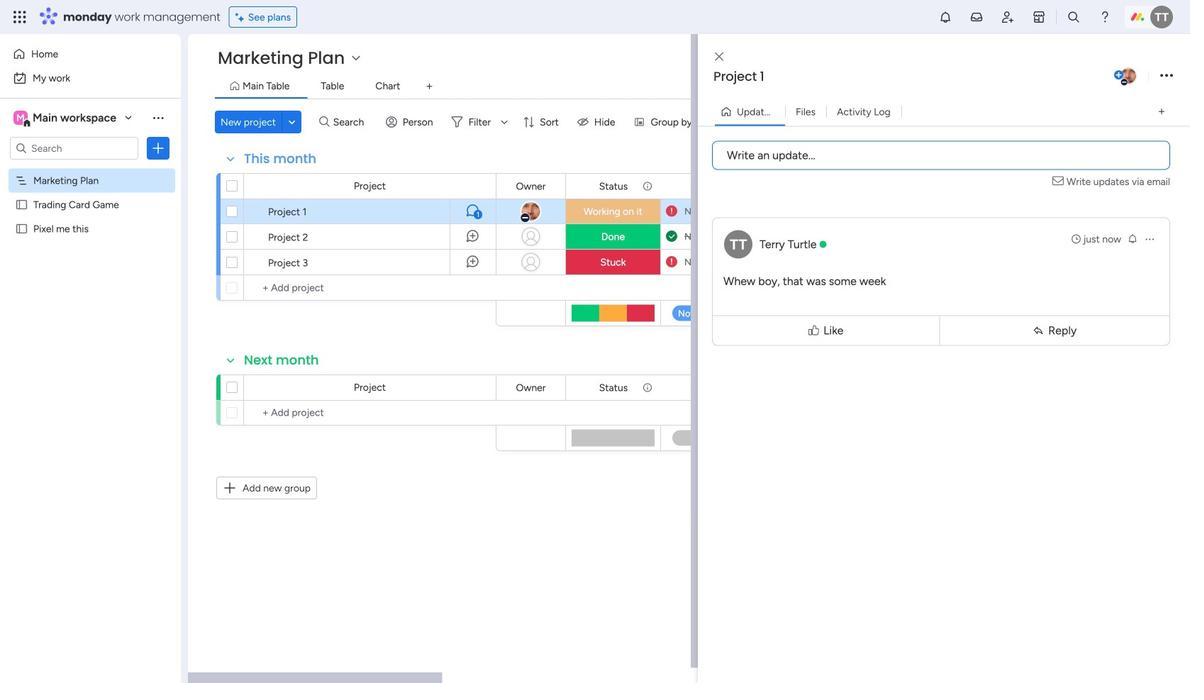 Task type: vqa. For each thing, say whether or not it's contained in the screenshot.
row
no



Task type: describe. For each thing, give the bounding box(es) containing it.
public board image
[[15, 222, 28, 236]]

envelope o image
[[1053, 174, 1067, 189]]

workspace options image
[[151, 110, 165, 125]]

0 vertical spatial add view image
[[427, 81, 432, 92]]

reminder image
[[1127, 233, 1139, 244]]

help image
[[1098, 10, 1112, 24]]

Search in workspace field
[[30, 140, 118, 156]]

monday marketplace image
[[1032, 10, 1046, 24]]

arrow down image
[[496, 114, 513, 131]]

close image
[[715, 52, 724, 62]]

v2 overdue deadline image
[[666, 255, 678, 269]]



Task type: locate. For each thing, give the bounding box(es) containing it.
options image right reminder "image"
[[1144, 233, 1156, 245]]

1 horizontal spatial options image
[[1161, 66, 1173, 85]]

invite members image
[[1001, 10, 1015, 24]]

column information image
[[642, 181, 653, 192]]

dapulse addbtn image
[[1115, 71, 1124, 80]]

0 vertical spatial options image
[[1161, 66, 1173, 85]]

list box
[[0, 166, 181, 432]]

tab
[[418, 75, 441, 98]]

search everything image
[[1067, 10, 1081, 24]]

0 horizontal spatial options image
[[1144, 233, 1156, 245]]

1 vertical spatial option
[[9, 67, 172, 89]]

v2 done deadline image
[[666, 230, 678, 243]]

update feed image
[[970, 10, 984, 24]]

angle down image
[[289, 117, 295, 127]]

see plans image
[[235, 9, 248, 25]]

public board image
[[15, 198, 28, 211]]

options image
[[151, 141, 165, 155]]

options image right "dapulse addbtn" 'icon'
[[1161, 66, 1173, 85]]

options image
[[1161, 66, 1173, 85], [1144, 233, 1156, 245]]

column information image
[[642, 382, 653, 393]]

tab list
[[215, 75, 1162, 99]]

v2 overdue deadline image
[[666, 205, 678, 218]]

v2 search image
[[319, 114, 330, 130]]

add view image
[[427, 81, 432, 92], [1159, 107, 1165, 117]]

workspace image
[[13, 110, 28, 126]]

option
[[9, 43, 172, 65], [9, 67, 172, 89], [0, 168, 181, 171]]

1 vertical spatial add view image
[[1159, 107, 1165, 117]]

1 horizontal spatial add view image
[[1159, 107, 1165, 117]]

1 vertical spatial options image
[[1144, 233, 1156, 245]]

terry turtle image
[[1151, 6, 1173, 28]]

2 vertical spatial option
[[0, 168, 181, 171]]

0 horizontal spatial add view image
[[427, 81, 432, 92]]

workspace selection element
[[13, 109, 118, 128]]

select product image
[[13, 10, 27, 24]]

notifications image
[[939, 10, 953, 24]]

Search field
[[330, 112, 372, 132]]

0 vertical spatial option
[[9, 43, 172, 65]]

None field
[[710, 67, 1112, 86], [241, 150, 320, 168], [513, 178, 549, 194], [596, 178, 632, 194], [687, 178, 734, 194], [241, 351, 323, 370], [513, 380, 549, 396], [596, 380, 632, 396], [687, 380, 734, 396], [710, 67, 1112, 86], [241, 150, 320, 168], [513, 178, 549, 194], [596, 178, 632, 194], [687, 178, 734, 194], [241, 351, 323, 370], [513, 380, 549, 396], [596, 380, 632, 396], [687, 380, 734, 396]]



